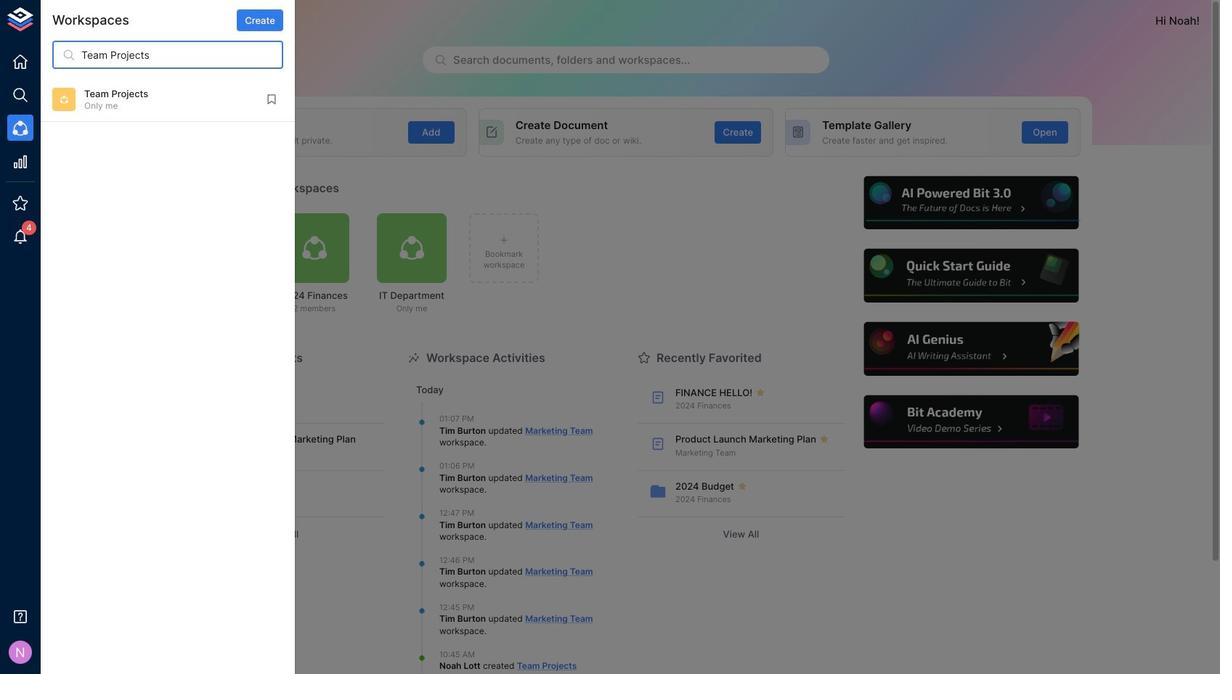 Task type: describe. For each thing, give the bounding box(es) containing it.
1 help image from the top
[[862, 174, 1081, 232]]

3 help image from the top
[[862, 321, 1081, 378]]

Search Workspaces... text field
[[81, 41, 283, 69]]



Task type: locate. For each thing, give the bounding box(es) containing it.
help image
[[862, 174, 1081, 232], [862, 247, 1081, 305], [862, 321, 1081, 378], [862, 394, 1081, 451]]

2 help image from the top
[[862, 247, 1081, 305]]

4 help image from the top
[[862, 394, 1081, 451]]

bookmark image
[[265, 93, 278, 106]]



Task type: vqa. For each thing, say whether or not it's contained in the screenshot.
Favorite image
no



